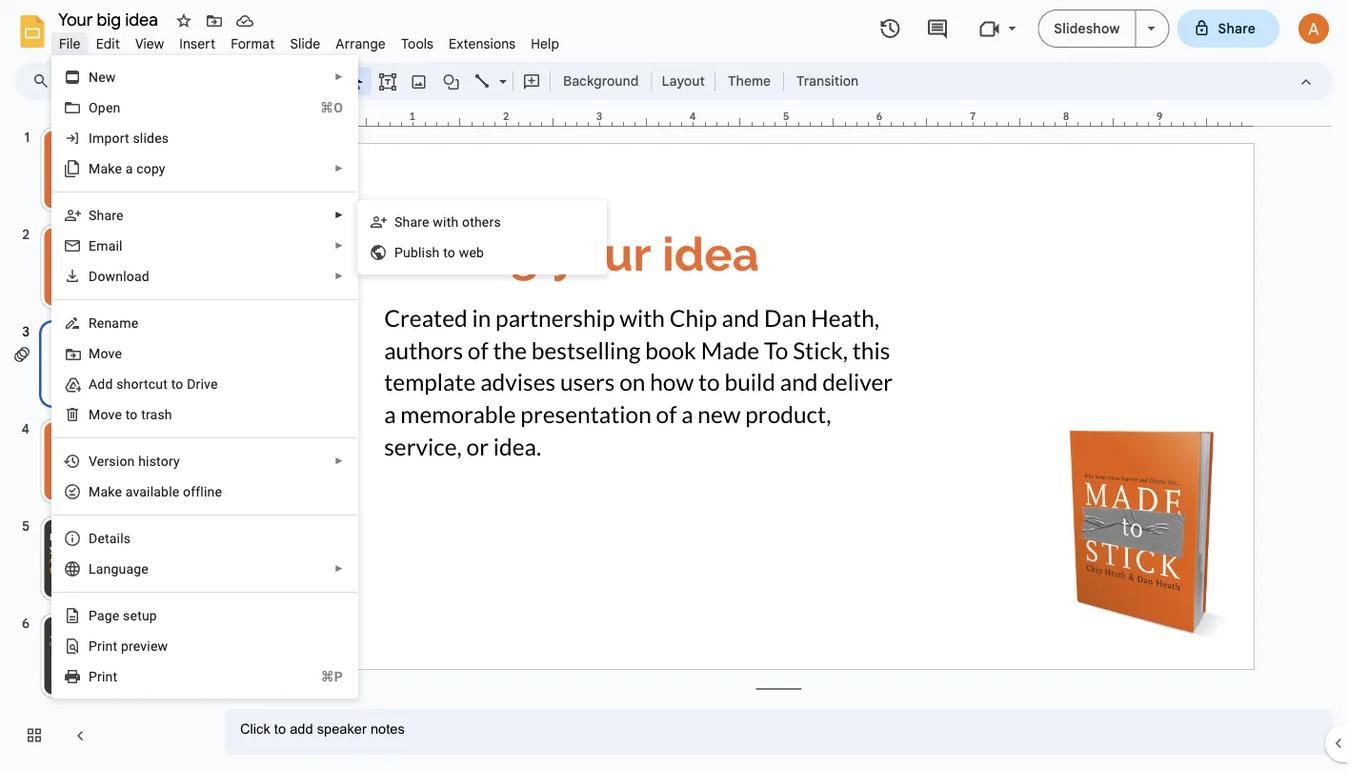 Task type: describe. For each thing, give the bounding box(es) containing it.
background button
[[555, 67, 648, 95]]

ma k e available offline
[[89, 484, 222, 500]]

version h istory
[[89, 453, 180, 469]]

ma
[[89, 484, 108, 500]]

drive
[[187, 376, 218, 392]]

page setup g element
[[89, 608, 163, 623]]

format
[[231, 35, 275, 52]]

add shortcut to drive
[[89, 376, 218, 392]]

ownload
[[98, 268, 150, 284]]

theme button
[[720, 67, 780, 95]]

extensions menu item
[[441, 32, 524, 55]]

d ownload
[[89, 268, 150, 284]]

s hare
[[89, 207, 124, 223]]

mail
[[96, 238, 123, 254]]

n
[[89, 69, 98, 85]]

slide
[[290, 35, 321, 52]]

anguage
[[96, 561, 149, 577]]

s hare with others
[[395, 214, 501, 230]]

Star checkbox
[[171, 8, 197, 34]]

insert image image
[[408, 68, 430, 94]]

insert
[[180, 35, 216, 52]]

s for hare
[[89, 207, 97, 223]]

make available offline k element
[[89, 484, 228, 500]]

p
[[89, 669, 97, 684]]

import slides
[[89, 130, 169, 146]]

layout
[[662, 72, 705, 89]]

l anguage
[[89, 561, 149, 577]]

o
[[89, 100, 98, 115]]

► for l anguage
[[335, 563, 344, 574]]

g
[[105, 608, 112, 623]]

d
[[89, 268, 98, 284]]

tools menu item
[[394, 32, 441, 55]]

menu bar banner
[[0, 0, 1349, 770]]

theme
[[728, 72, 771, 89]]

publish to w eb
[[395, 245, 484, 260]]

navigation inside application
[[0, 108, 210, 770]]

slide menu item
[[283, 32, 328, 55]]

share button
[[1178, 10, 1280, 48]]

offline
[[183, 484, 222, 500]]

menu containing n
[[20, 0, 358, 699]]

Menus field
[[24, 68, 66, 94]]

background
[[563, 72, 639, 89]]

► for opy
[[335, 163, 344, 174]]

o
[[130, 407, 138, 422]]

e
[[89, 238, 96, 254]]

trash
[[141, 407, 172, 422]]

view menu item
[[128, 32, 172, 55]]

edit
[[96, 35, 120, 52]]

with
[[433, 214, 459, 230]]

slideshow button
[[1038, 10, 1137, 48]]

presentation options image
[[1148, 27, 1156, 31]]

e mail
[[89, 238, 123, 254]]

add shortcut to drive , element
[[89, 376, 224, 392]]

pa
[[89, 608, 105, 623]]

1 vertical spatial to
[[171, 376, 183, 392]]

version
[[89, 453, 135, 469]]

extensions
[[449, 35, 516, 52]]

pa g e setup
[[89, 608, 157, 623]]

istory
[[146, 453, 180, 469]]

transition
[[797, 72, 859, 89]]

print preview v element
[[89, 638, 174, 654]]

► for n ew
[[335, 71, 344, 82]]

language l element
[[89, 561, 154, 577]]

slideshow
[[1055, 20, 1121, 37]]

pen
[[98, 100, 121, 115]]

iew
[[147, 638, 168, 654]]

rename r element
[[89, 315, 144, 331]]

rint
[[97, 669, 118, 684]]

email e element
[[89, 238, 128, 254]]

s for hare with others
[[395, 214, 403, 230]]

insert menu item
[[172, 32, 223, 55]]

version history h element
[[89, 453, 186, 469]]

c
[[136, 161, 144, 176]]

eb
[[469, 245, 484, 260]]

format menu item
[[223, 32, 283, 55]]

shortcut
[[116, 376, 168, 392]]

help
[[531, 35, 560, 52]]

r ename
[[89, 315, 138, 331]]

menu bar inside menu bar banner
[[51, 25, 567, 56]]

r
[[89, 315, 97, 331]]

ename
[[97, 315, 138, 331]]

opy
[[144, 161, 166, 176]]



Task type: vqa. For each thing, say whether or not it's contained in the screenshot.


Task type: locate. For each thing, give the bounding box(es) containing it.
add
[[89, 376, 113, 392]]

► for istory
[[335, 456, 344, 467]]

o pen
[[89, 100, 121, 115]]

menu bar containing file
[[51, 25, 567, 56]]

details
[[89, 531, 131, 546]]

0 horizontal spatial hare
[[97, 207, 124, 223]]

0 horizontal spatial to
[[171, 376, 183, 392]]

m ove
[[89, 346, 122, 361]]

1 horizontal spatial s
[[395, 214, 403, 230]]

import
[[89, 130, 129, 146]]

view
[[135, 35, 164, 52]]

share
[[1219, 20, 1256, 37]]

k
[[108, 484, 115, 500]]

make a c opy
[[89, 161, 166, 176]]

publish
[[395, 245, 440, 260]]

1 vertical spatial e
[[112, 608, 120, 623]]

import slides z element
[[89, 130, 175, 146]]

e for k
[[115, 484, 122, 500]]

5 ► from the top
[[335, 271, 344, 282]]

1 horizontal spatial hare
[[403, 214, 430, 230]]

4 ► from the top
[[335, 240, 344, 251]]

shape image
[[441, 68, 463, 94]]

⌘p
[[321, 669, 343, 684]]

e right pa
[[112, 608, 120, 623]]

print p element
[[89, 669, 123, 684]]

details b element
[[89, 531, 137, 546]]

navigation
[[0, 108, 210, 770]]

e
[[115, 484, 122, 500], [112, 608, 120, 623]]

⌘o
[[320, 100, 343, 115]]

move m element
[[89, 346, 128, 361]]

move to trash t element
[[89, 407, 178, 422]]

share with others s element
[[395, 214, 507, 230]]

arrange
[[336, 35, 386, 52]]

1 horizontal spatial to
[[443, 245, 456, 260]]

main toolbar
[[56, 0, 869, 497]]

move t o trash
[[89, 407, 172, 422]]

arrange menu item
[[328, 32, 394, 55]]

print
[[89, 638, 118, 654]]

make
[[89, 161, 122, 176]]

n ew
[[89, 69, 116, 85]]

e for g
[[112, 608, 120, 623]]

publish to web w element
[[395, 245, 490, 260]]

p rint
[[89, 669, 118, 684]]

ew
[[98, 69, 116, 85]]

3 ► from the top
[[335, 210, 344, 221]]

share s element
[[89, 207, 129, 223]]

s up "publish"
[[395, 214, 403, 230]]

download d element
[[89, 268, 155, 284]]

e right ma
[[115, 484, 122, 500]]

tools
[[401, 35, 434, 52]]

hare
[[97, 207, 124, 223], [403, 214, 430, 230]]

slides
[[133, 130, 169, 146]]

⌘p element
[[298, 667, 343, 686]]

application
[[0, 0, 1349, 770]]

t
[[126, 407, 130, 422]]

ove
[[101, 346, 122, 361]]

print pre v iew
[[89, 638, 168, 654]]

hare left 'with'
[[403, 214, 430, 230]]

m
[[89, 346, 101, 361]]

file
[[59, 35, 81, 52]]

2 ► from the top
[[335, 163, 344, 174]]

6 ► from the top
[[335, 456, 344, 467]]

application containing slideshow
[[0, 0, 1349, 770]]

to
[[443, 245, 456, 260], [171, 376, 183, 392]]

s up e
[[89, 207, 97, 223]]

new n element
[[89, 69, 122, 85]]

edit menu item
[[88, 32, 128, 55]]

l
[[89, 561, 96, 577]]

transition button
[[789, 67, 868, 95]]

hare up mail
[[97, 207, 124, 223]]

7 ► from the top
[[335, 563, 344, 574]]

others
[[462, 214, 501, 230]]

a
[[126, 161, 133, 176]]

0 vertical spatial e
[[115, 484, 122, 500]]

make a copy c element
[[89, 161, 171, 176]]

hare for hare with others
[[403, 214, 430, 230]]

layout button
[[656, 67, 711, 95]]

►
[[335, 71, 344, 82], [335, 163, 344, 174], [335, 210, 344, 221], [335, 240, 344, 251], [335, 271, 344, 282], [335, 456, 344, 467], [335, 563, 344, 574]]

h
[[138, 453, 146, 469]]

► for d ownload
[[335, 271, 344, 282]]

► for s hare
[[335, 210, 344, 221]]

to left w
[[443, 245, 456, 260]]

Rename text field
[[51, 8, 169, 31]]

⌘o element
[[297, 98, 343, 117]]

file menu item
[[51, 32, 88, 55]]

available
[[126, 484, 180, 500]]

► for e mail
[[335, 240, 344, 251]]

pre
[[121, 638, 140, 654]]

menu containing s
[[357, 200, 607, 275]]

help menu item
[[524, 32, 567, 55]]

hare for hare
[[97, 207, 124, 223]]

to left drive
[[171, 376, 183, 392]]

menu bar
[[51, 25, 567, 56]]

s
[[89, 207, 97, 223], [395, 214, 403, 230]]

menu
[[20, 0, 358, 699], [357, 200, 607, 275]]

move
[[89, 407, 122, 422]]

setup
[[123, 608, 157, 623]]

v
[[140, 638, 147, 654]]

0 horizontal spatial s
[[89, 207, 97, 223]]

w
[[459, 245, 469, 260]]

1 ► from the top
[[335, 71, 344, 82]]

open o element
[[89, 100, 126, 115]]

0 vertical spatial to
[[443, 245, 456, 260]]



